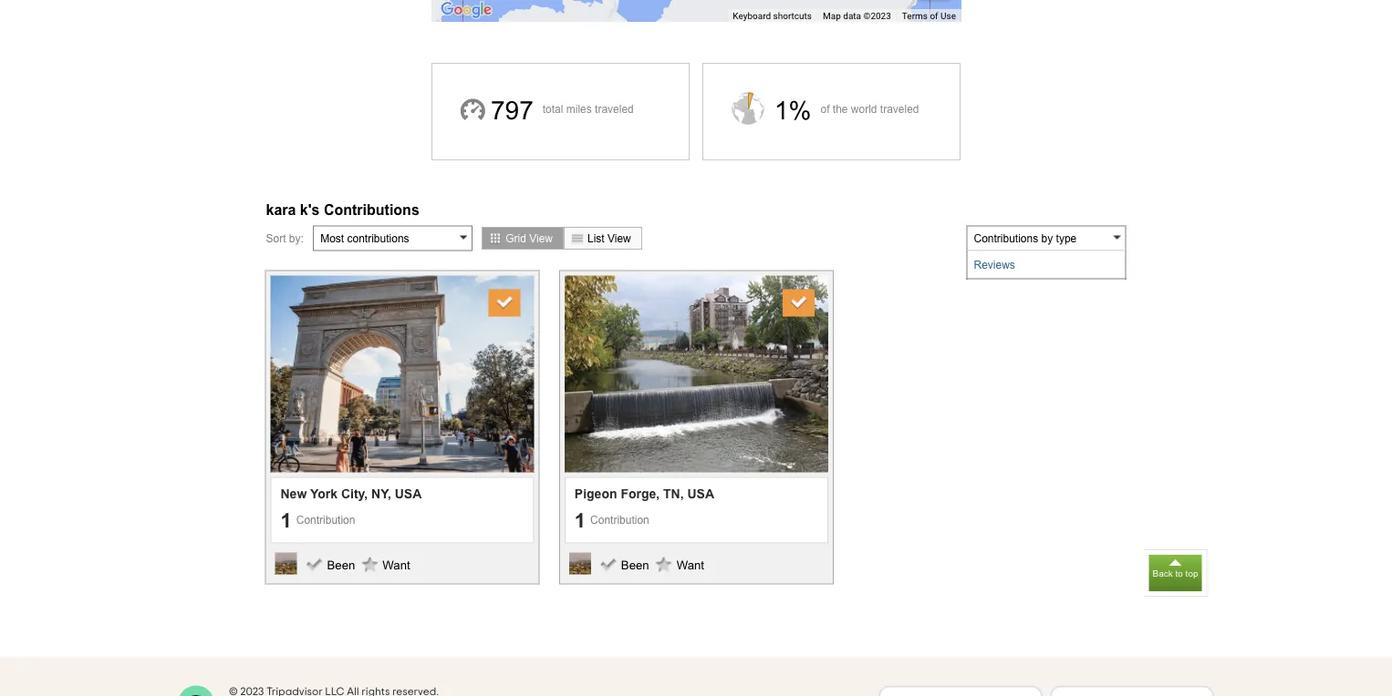 Task type: describe. For each thing, give the bounding box(es) containing it.
of for 1%
[[821, 103, 830, 115]]

map data ©2023
[[823, 11, 891, 22]]

traveled inside 797 total miles traveled
[[595, 103, 634, 115]]

keyboard shortcuts button
[[733, 10, 812, 22]]

by:
[[289, 232, 304, 244]]

kara
[[266, 202, 296, 218]]

use
[[941, 11, 956, 22]]

city,
[[341, 488, 368, 502]]

sort
[[266, 232, 286, 244]]

797 total miles traveled
[[491, 96, 634, 125]]

1 inside the new york city, ny, usa 1 contribution
[[281, 509, 292, 532]]

view for grid view
[[529, 232, 553, 244]]

reviews link
[[967, 251, 1125, 279]]

want for contribution
[[677, 559, 704, 573]]

keyboard shortcuts
[[733, 11, 812, 22]]

kara k's contributions
[[266, 202, 419, 218]]

797
[[491, 96, 533, 125]]

most contributions
[[320, 232, 409, 244]]

1%
[[775, 96, 811, 125]]

shortcuts
[[773, 11, 812, 22]]

terms of use link
[[902, 11, 956, 22]]

contributions
[[347, 232, 409, 244]]

back to top
[[1153, 569, 1198, 579]]

world
[[851, 103, 877, 115]]

view for list view
[[608, 232, 631, 244]]

new
[[281, 488, 307, 502]]

k's
[[300, 202, 320, 218]]

the
[[833, 103, 848, 115]]

tn,
[[663, 488, 684, 502]]

york
[[310, 488, 338, 502]]

contribution inside the 'pigeon forge, tn, usa 1 contribution'
[[590, 515, 649, 527]]

grid view
[[506, 232, 553, 244]]

want for 1
[[383, 559, 410, 573]]

google image
[[436, 0, 496, 22]]

ny,
[[371, 488, 391, 502]]

been for 1
[[327, 559, 355, 573]]

1% of the world traveled
[[775, 96, 919, 125]]

usa inside the 'pigeon forge, tn, usa 1 contribution'
[[687, 488, 714, 502]]



Task type: locate. For each thing, give the bounding box(es) containing it.
most
[[320, 232, 344, 244]]

0 horizontal spatial contribution
[[296, 515, 355, 527]]

traveled inside 1% of the world traveled
[[880, 103, 919, 115]]

1 contribution from the left
[[296, 515, 355, 527]]

of inside 1% of the world traveled
[[821, 103, 830, 115]]

0 horizontal spatial been
[[327, 559, 355, 573]]

1 been from the left
[[327, 559, 355, 573]]

grid
[[506, 232, 526, 244]]

1 horizontal spatial view
[[608, 232, 631, 244]]

1 horizontal spatial 1
[[575, 509, 586, 532]]

contributions by type
[[974, 232, 1077, 244]]

2 contribution from the left
[[590, 515, 649, 527]]

1 horizontal spatial of
[[930, 11, 938, 22]]

©2023
[[863, 11, 891, 22]]

usa
[[395, 488, 422, 502], [687, 488, 714, 502]]

2 1 from the left
[[575, 509, 586, 532]]

0 vertical spatial contributions
[[324, 202, 419, 218]]

usa inside the new york city, ny, usa 1 contribution
[[395, 488, 422, 502]]

terms
[[902, 11, 928, 22]]

map
[[823, 11, 841, 22]]

contributions up reviews
[[974, 232, 1038, 244]]

contribution inside the new york city, ny, usa 1 contribution
[[296, 515, 355, 527]]

1 1 from the left
[[281, 509, 292, 532]]

contribution
[[296, 515, 355, 527], [590, 515, 649, 527]]

pigeon
[[575, 488, 617, 502]]

1 vertical spatial of
[[821, 103, 830, 115]]

want down the 'pigeon forge, tn, usa 1 contribution'
[[677, 559, 704, 573]]

map region
[[229, 0, 1164, 95]]

1 down pigeon
[[575, 509, 586, 532]]

reviews
[[974, 259, 1015, 271]]

0 horizontal spatial contributions
[[324, 202, 419, 218]]

2 been from the left
[[621, 559, 649, 573]]

1 horizontal spatial traveled
[[880, 103, 919, 115]]

been
[[327, 559, 355, 573], [621, 559, 649, 573]]

traveled
[[595, 103, 634, 115], [880, 103, 919, 115]]

1
[[281, 509, 292, 532], [575, 509, 586, 532]]

of
[[930, 11, 938, 22], [821, 103, 830, 115]]

2 view from the left
[[608, 232, 631, 244]]

1 usa from the left
[[395, 488, 422, 502]]

1 vertical spatial contributions
[[974, 232, 1038, 244]]

0 horizontal spatial want
[[383, 559, 410, 573]]

1 view from the left
[[529, 232, 553, 244]]

pigeon forge, tn, usa 1 contribution
[[575, 488, 714, 532]]

keyboard
[[733, 11, 771, 22]]

forge,
[[621, 488, 660, 502]]

been down the new york city, ny, usa 1 contribution
[[327, 559, 355, 573]]

1 inside the 'pigeon forge, tn, usa 1 contribution'
[[575, 509, 586, 532]]

data
[[843, 11, 861, 22]]

list
[[587, 232, 605, 244]]

of for terms
[[930, 11, 938, 22]]

to
[[1175, 569, 1183, 579]]

contributions
[[324, 202, 419, 218], [974, 232, 1038, 244]]

contribution down forge, at bottom
[[590, 515, 649, 527]]

terms of use
[[902, 11, 956, 22]]

contributions up the contributions
[[324, 202, 419, 218]]

want down the new york city, ny, usa 1 contribution
[[383, 559, 410, 573]]

list view
[[587, 232, 631, 244]]

1 want from the left
[[383, 559, 410, 573]]

view right list in the top left of the page
[[608, 232, 631, 244]]

sort by:
[[266, 232, 304, 244]]

0 horizontal spatial usa
[[395, 488, 422, 502]]

usa right ny,
[[395, 488, 422, 502]]

2 want from the left
[[677, 559, 704, 573]]

by
[[1041, 232, 1053, 244]]

of left the the
[[821, 103, 830, 115]]

miles
[[566, 103, 592, 115]]

view
[[529, 232, 553, 244], [608, 232, 631, 244]]

traveled right "world"
[[880, 103, 919, 115]]

1 traveled from the left
[[595, 103, 634, 115]]

of left the use at the right of page
[[930, 11, 938, 22]]

1 horizontal spatial been
[[621, 559, 649, 573]]

new york city, ny, usa 1 contribution
[[281, 488, 422, 532]]

usa right tn,
[[687, 488, 714, 502]]

1 horizontal spatial want
[[677, 559, 704, 573]]

2 traveled from the left
[[880, 103, 919, 115]]

type
[[1056, 232, 1077, 244]]

0 horizontal spatial 1
[[281, 509, 292, 532]]

been down the 'pigeon forge, tn, usa 1 contribution'
[[621, 559, 649, 573]]

2 usa from the left
[[687, 488, 714, 502]]

1 horizontal spatial usa
[[687, 488, 714, 502]]

back
[[1153, 569, 1173, 579]]

0 horizontal spatial traveled
[[595, 103, 634, 115]]

want
[[383, 559, 410, 573], [677, 559, 704, 573]]

traveled right miles
[[595, 103, 634, 115]]

total
[[543, 103, 563, 115]]

0 horizontal spatial view
[[529, 232, 553, 244]]

contribution down york
[[296, 515, 355, 527]]

top
[[1186, 569, 1198, 579]]

1 horizontal spatial contributions
[[974, 232, 1038, 244]]

1 horizontal spatial contribution
[[590, 515, 649, 527]]

0 vertical spatial of
[[930, 11, 938, 22]]

view right grid
[[529, 232, 553, 244]]

been for contribution
[[621, 559, 649, 573]]

0 horizontal spatial of
[[821, 103, 830, 115]]

1 down new
[[281, 509, 292, 532]]



Task type: vqa. For each thing, say whether or not it's contained in the screenshot.
the rightmost the of
yes



